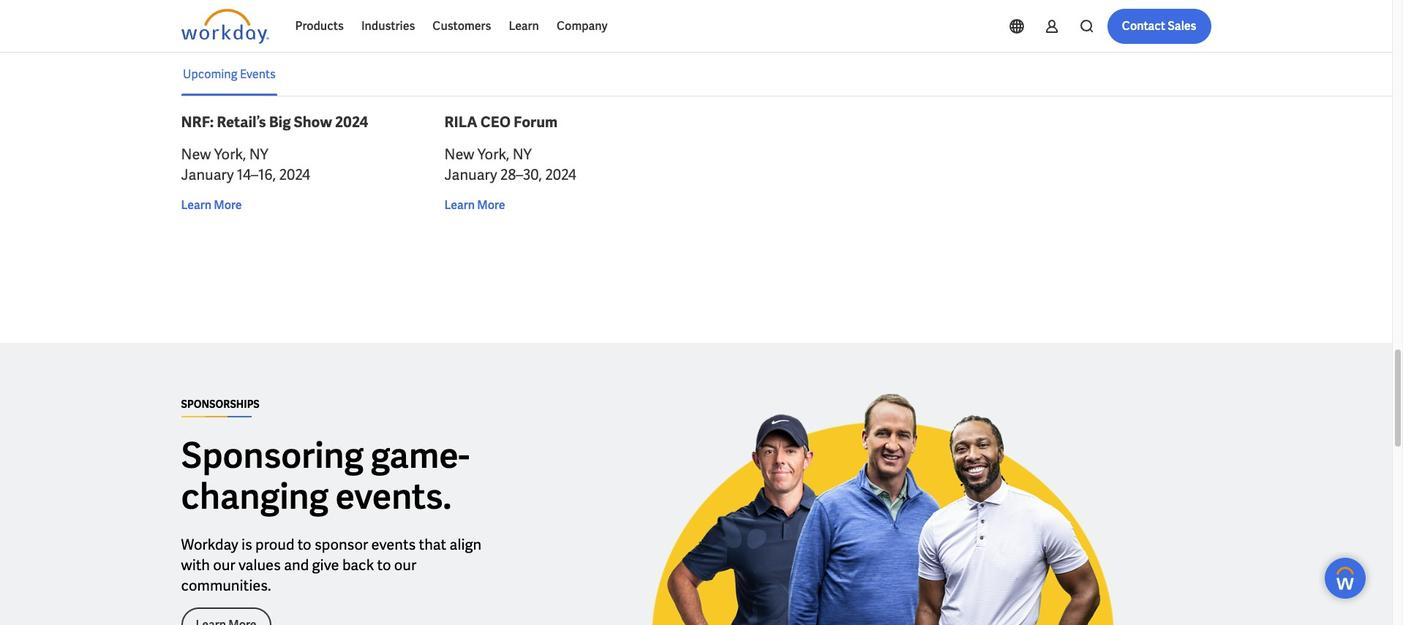 Task type: locate. For each thing, give the bounding box(es) containing it.
2024 right 14–16,
[[279, 166, 310, 185]]

1 ny from the left
[[249, 145, 268, 164]]

2 horizontal spatial 2024
[[545, 166, 576, 185]]

more
[[214, 198, 242, 213], [477, 198, 505, 213]]

2 learn more link from the left
[[444, 197, 505, 215]]

2024 right show
[[335, 113, 368, 132]]

1 horizontal spatial to
[[377, 556, 391, 575]]

2 learn more from the left
[[444, 198, 505, 213]]

to
[[298, 535, 311, 554], [377, 556, 391, 575]]

learn more
[[181, 198, 242, 213], [444, 198, 505, 213]]

learn more link down new york, ny january 28–30, 2024 at the left top of the page
[[444, 197, 505, 215]]

company
[[557, 18, 608, 34]]

0 horizontal spatial new
[[181, 145, 211, 164]]

2 horizontal spatial learn
[[509, 18, 539, 34]]

1 january from the left
[[181, 166, 234, 185]]

sponsoring
[[181, 433, 364, 478]]

our up communities. in the bottom left of the page
[[213, 556, 235, 575]]

0 horizontal spatial more
[[214, 198, 242, 213]]

new inside new york, ny january 28–30, 2024
[[444, 145, 474, 164]]

game-
[[371, 433, 470, 478]]

2024 inside new york, ny january 14–16, 2024
[[279, 166, 310, 185]]

learn down new york, ny january 14–16, 2024
[[181, 198, 211, 213]]

forum
[[514, 113, 558, 132]]

customers button
[[424, 9, 500, 44]]

more for 28–30,
[[477, 198, 505, 213]]

rila ceo forum
[[444, 113, 558, 132]]

and
[[284, 556, 309, 575]]

values
[[239, 556, 281, 575]]

2 january from the left
[[444, 166, 497, 185]]

ny inside new york, ny january 28–30, 2024
[[513, 145, 532, 164]]

events.
[[336, 474, 452, 519]]

january left 14–16,
[[181, 166, 234, 185]]

1 york, from the left
[[214, 145, 246, 164]]

to down the events
[[377, 556, 391, 575]]

nrf: retail's big show 2024
[[181, 113, 368, 132]]

1 horizontal spatial new
[[444, 145, 474, 164]]

our
[[213, 556, 235, 575], [394, 556, 416, 575]]

products button
[[286, 9, 353, 44]]

york, down ceo
[[478, 145, 510, 164]]

learn for nrf: retail's big show 2024
[[181, 198, 211, 213]]

learn more link down new york, ny january 14–16, 2024
[[181, 197, 242, 215]]

learn more link for 14–16,
[[181, 197, 242, 215]]

1 horizontal spatial our
[[394, 556, 416, 575]]

more down 14–16,
[[214, 198, 242, 213]]

2 york, from the left
[[478, 145, 510, 164]]

york, up 14–16,
[[214, 145, 246, 164]]

0 horizontal spatial our
[[213, 556, 235, 575]]

january
[[181, 166, 234, 185], [444, 166, 497, 185]]

new inside new york, ny january 14–16, 2024
[[181, 145, 211, 164]]

show
[[294, 113, 332, 132]]

york, inside new york, ny january 28–30, 2024
[[478, 145, 510, 164]]

ny up 14–16,
[[249, 145, 268, 164]]

ny up 28–30,
[[513, 145, 532, 164]]

give
[[312, 556, 339, 575]]

2 more from the left
[[477, 198, 505, 213]]

new york, ny january 28–30, 2024
[[444, 145, 576, 185]]

0 horizontal spatial york,
[[214, 145, 246, 164]]

2024 inside new york, ny january 28–30, 2024
[[545, 166, 576, 185]]

learn left company
[[509, 18, 539, 34]]

ny
[[249, 145, 268, 164], [513, 145, 532, 164]]

0 vertical spatial to
[[298, 535, 311, 554]]

york, inside new york, ny january 14–16, 2024
[[214, 145, 246, 164]]

new
[[181, 145, 211, 164], [444, 145, 474, 164]]

1 horizontal spatial learn more
[[444, 198, 505, 213]]

0 horizontal spatial learn
[[181, 198, 211, 213]]

to up and
[[298, 535, 311, 554]]

1 horizontal spatial more
[[477, 198, 505, 213]]

sponsorships
[[181, 398, 260, 411]]

learn
[[509, 18, 539, 34], [181, 198, 211, 213], [444, 198, 475, 213]]

york,
[[214, 145, 246, 164], [478, 145, 510, 164]]

ny inside new york, ny january 14–16, 2024
[[249, 145, 268, 164]]

1 our from the left
[[213, 556, 235, 575]]

1 new from the left
[[181, 145, 211, 164]]

learn more down new york, ny january 14–16, 2024
[[181, 198, 242, 213]]

upcoming events tab
[[181, 53, 277, 96]]

1 horizontal spatial learn more link
[[444, 197, 505, 215]]

events
[[371, 535, 416, 554]]

january inside new york, ny january 14–16, 2024
[[181, 166, 234, 185]]

company button
[[548, 9, 616, 44]]

2024 right 28–30,
[[545, 166, 576, 185]]

new down rila
[[444, 145, 474, 164]]

back
[[342, 556, 374, 575]]

january inside new york, ny january 28–30, 2024
[[444, 166, 497, 185]]

1 horizontal spatial january
[[444, 166, 497, 185]]

1 vertical spatial to
[[377, 556, 391, 575]]

workday is proud to sponsor events that align with our values and give back to our communities.
[[181, 535, 482, 595]]

january left 28–30,
[[444, 166, 497, 185]]

1 horizontal spatial learn
[[444, 198, 475, 213]]

0 horizontal spatial learn more link
[[181, 197, 242, 215]]

more for 14–16,
[[214, 198, 242, 213]]

contact sales
[[1122, 18, 1197, 34]]

learn more for 28–30,
[[444, 198, 505, 213]]

0 horizontal spatial 2024
[[279, 166, 310, 185]]

more down 28–30,
[[477, 198, 505, 213]]

1 more from the left
[[214, 198, 242, 213]]

1 learn more link from the left
[[181, 197, 242, 215]]

learn more link
[[181, 197, 242, 215], [444, 197, 505, 215]]

workday sponsorships. image
[[620, 390, 1123, 626]]

0 horizontal spatial january
[[181, 166, 234, 185]]

1 horizontal spatial york,
[[478, 145, 510, 164]]

upcoming events
[[183, 66, 275, 82]]

2 new from the left
[[444, 145, 474, 164]]

learn down new york, ny january 28–30, 2024 at the left top of the page
[[444, 198, 475, 213]]

28–30,
[[500, 166, 542, 185]]

learn more down new york, ny january 28–30, 2024 at the left top of the page
[[444, 198, 505, 213]]

2 ny from the left
[[513, 145, 532, 164]]

2 our from the left
[[394, 556, 416, 575]]

1 learn more from the left
[[181, 198, 242, 213]]

york, for 14–16,
[[214, 145, 246, 164]]

our down the events
[[394, 556, 416, 575]]

sponsor
[[315, 535, 368, 554]]

new york, ny january 14–16, 2024
[[181, 145, 310, 185]]

2024 for nrf: retail's big show 2024
[[279, 166, 310, 185]]

2024
[[335, 113, 368, 132], [279, 166, 310, 185], [545, 166, 576, 185]]

1 horizontal spatial ny
[[513, 145, 532, 164]]

0 horizontal spatial learn more
[[181, 198, 242, 213]]

learn inside dropdown button
[[509, 18, 539, 34]]

0 horizontal spatial ny
[[249, 145, 268, 164]]

learn more for 14–16,
[[181, 198, 242, 213]]

new down nrf:
[[181, 145, 211, 164]]



Task type: describe. For each thing, give the bounding box(es) containing it.
industries
[[361, 18, 415, 34]]

ceo
[[480, 113, 511, 132]]

go to the homepage image
[[181, 9, 269, 44]]

14–16,
[[237, 166, 276, 185]]

ny for 28–30,
[[513, 145, 532, 164]]

industries button
[[353, 9, 424, 44]]

2024 for rila ceo forum
[[545, 166, 576, 185]]

january for new york, ny january 14–16, 2024
[[181, 166, 234, 185]]

nrf:
[[181, 113, 214, 132]]

retail's
[[217, 113, 266, 132]]

york, for 28–30,
[[478, 145, 510, 164]]

workday
[[181, 535, 238, 554]]

new for new york, ny january 28–30, 2024
[[444, 145, 474, 164]]

big
[[269, 113, 291, 132]]

sales
[[1168, 18, 1197, 34]]

learn for rila ceo forum
[[444, 198, 475, 213]]

events
[[240, 66, 275, 82]]

ny for 14–16,
[[249, 145, 268, 164]]

proud
[[255, 535, 294, 554]]

contact
[[1122, 18, 1166, 34]]

communities.
[[181, 576, 271, 595]]

with
[[181, 556, 210, 575]]

is
[[241, 535, 252, 554]]

align
[[450, 535, 482, 554]]

january for new york, ny january 28–30, 2024
[[444, 166, 497, 185]]

that
[[419, 535, 446, 554]]

sponsoring game- changing events.
[[181, 433, 470, 519]]

1 horizontal spatial 2024
[[335, 113, 368, 132]]

products
[[295, 18, 344, 34]]

0 horizontal spatial to
[[298, 535, 311, 554]]

customers
[[433, 18, 491, 34]]

contact sales link
[[1108, 9, 1211, 44]]

new for new york, ny january 14–16, 2024
[[181, 145, 211, 164]]

rila
[[444, 113, 478, 132]]

learn more link for 28–30,
[[444, 197, 505, 215]]

learn button
[[500, 9, 548, 44]]

upcoming
[[183, 66, 237, 82]]

changing
[[181, 474, 329, 519]]



Task type: vqa. For each thing, say whether or not it's contained in the screenshot.
financial management operational analysis dashboard showing operating expense by cost center and p&l by quarter. image
no



